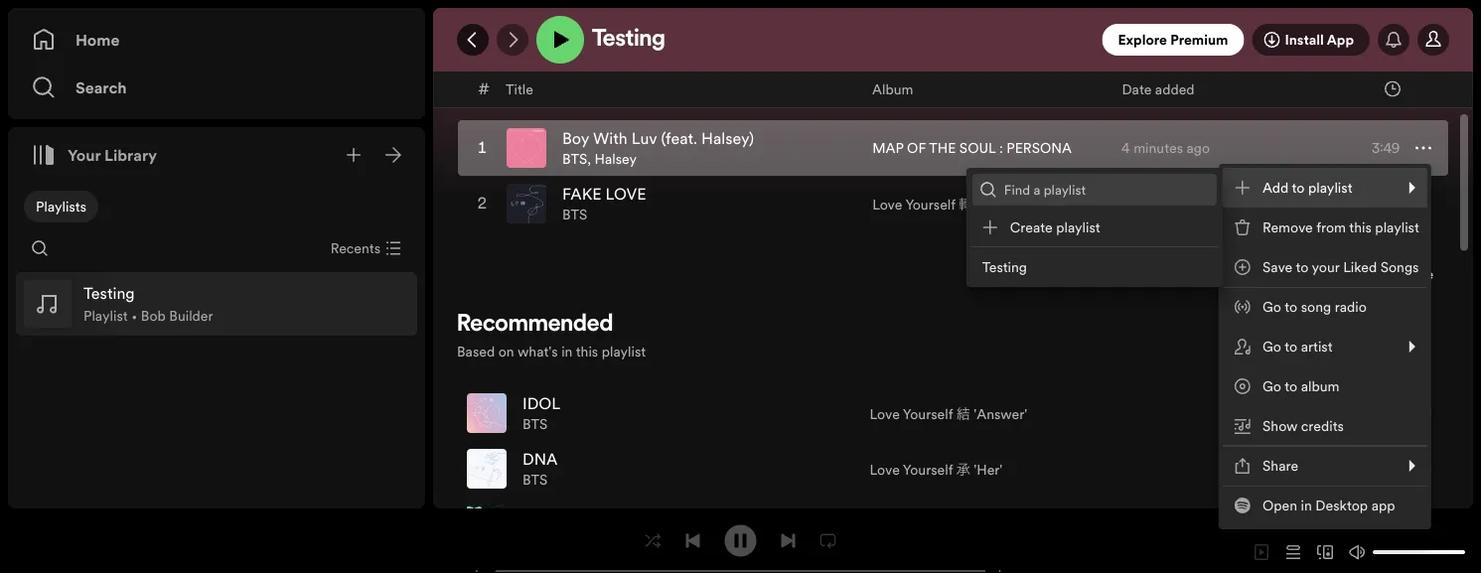Task type: vqa. For each thing, say whether or not it's contained in the screenshot.
Love for IDOL
yes



Task type: describe. For each thing, give the bounding box(es) containing it.
Playlists checkbox
[[24, 191, 98, 223]]

search link
[[32, 68, 401, 107]]

date
[[1122, 80, 1152, 98]]

the
[[929, 139, 956, 158]]

bts inside fake love bts
[[562, 205, 588, 224]]

cell for idol cell
[[1373, 387, 1432, 440]]

home link
[[32, 20, 401, 60]]

your
[[1312, 258, 1340, 277]]

轉
[[959, 195, 973, 214]]

liked
[[1344, 258, 1378, 277]]

•
[[131, 307, 137, 325]]

Find a playlist field
[[973, 174, 1217, 206]]

recommended
[[457, 313, 613, 337]]

radio
[[1335, 298, 1367, 317]]

cell for the dna cell
[[1373, 442, 1432, 496]]

menu containing add to playlist
[[967, 164, 1432, 530]]

love yourself 轉 'tear'
[[873, 195, 1009, 214]]

halsey
[[595, 150, 637, 168]]

idol cell
[[467, 387, 568, 440]]

connect to a device image
[[1318, 545, 1334, 561]]

halsey)
[[702, 128, 754, 150]]

what's new image
[[1386, 32, 1402, 48]]

go back image
[[465, 32, 481, 48]]

yourself for idol
[[903, 404, 953, 423]]

add to playlist button
[[1223, 168, 1428, 208]]

app
[[1372, 496, 1396, 515]]

fake love link
[[562, 183, 646, 205]]

remove
[[1263, 218, 1314, 237]]

persona
[[1007, 139, 1072, 158]]

install
[[1285, 30, 1325, 49]]

install app
[[1285, 30, 1355, 49]]

share
[[1263, 457, 1299, 476]]

4 for boy with luv (feat. halsey)
[[1122, 139, 1131, 158]]

'answer'
[[974, 404, 1028, 423]]

3:49 cell
[[1323, 121, 1432, 175]]

player controls element
[[448, 525, 1034, 573]]

love for dna
[[870, 460, 900, 479]]

dna bts
[[523, 449, 558, 489]]

artist
[[1302, 337, 1333, 356]]

#
[[478, 78, 490, 100]]

yourself for dna
[[903, 460, 953, 479]]

solo
[[523, 504, 566, 526]]

love yourself 承 'her' link
[[870, 459, 1003, 480]]

boy with luv (feat. halsey) cell
[[507, 121, 762, 175]]

boy with luv (feat. halsey) link
[[562, 128, 754, 150]]

songs
[[1381, 258, 1420, 277]]

boy
[[562, 128, 589, 150]]

idol
[[523, 393, 561, 415]]

solo link
[[523, 504, 566, 526]]

fake love cell
[[507, 177, 654, 231]]

testing inside 'button'
[[983, 258, 1028, 277]]

4 minutes ago for boy with luv (feat. halsey)
[[1122, 139, 1211, 158]]

4 for fake love
[[1122, 194, 1131, 213]]

desktop
[[1316, 496, 1369, 515]]

playlist • bob builder
[[83, 307, 213, 325]]

go to album
[[1263, 377, 1340, 396]]

cell right disable repeat option
[[870, 498, 908, 552]]

bts inside idol bts
[[523, 415, 548, 434]]

create
[[1011, 218, 1053, 237]]

love yourself 轉 'tear' link
[[873, 193, 1009, 214]]

search in your library image
[[32, 241, 48, 256]]

duration element
[[1385, 81, 1401, 97]]

love yourself 結 'answer'
[[870, 404, 1028, 423]]

bts link for dna
[[523, 471, 548, 489]]

idol link
[[523, 393, 561, 415]]

add
[[1263, 178, 1289, 197]]

idol bts
[[523, 393, 561, 434]]

go for go to song radio
[[1263, 298, 1282, 317]]

none search field search in your library
[[24, 233, 56, 264]]

fake
[[562, 183, 602, 205]]

go to artist button
[[1223, 327, 1428, 367]]

duration image
[[1385, 81, 1401, 97]]

luv
[[632, 128, 657, 150]]

next image
[[781, 533, 797, 549]]

love yourself 結 'answer' link
[[870, 403, 1028, 424]]

to for artist
[[1285, 337, 1298, 356]]

date added
[[1122, 80, 1195, 98]]

map of the soul : persona
[[873, 139, 1072, 158]]

playlist
[[83, 307, 128, 325]]

more
[[1400, 264, 1434, 283]]

bts link for fake
[[562, 205, 588, 224]]

on
[[499, 342, 514, 361]]

# row
[[458, 72, 1449, 107]]

open
[[1263, 496, 1298, 515]]

previous image
[[685, 533, 701, 549]]

Recents, List view field
[[315, 233, 413, 264]]

go to album link
[[1223, 367, 1428, 406]]

open in desktop app
[[1263, 496, 1396, 515]]

enable shuffle image
[[645, 533, 661, 549]]

show credits
[[1263, 417, 1344, 436]]

find more button
[[1369, 264, 1434, 283]]

create playlist button
[[971, 208, 1219, 247]]

結
[[957, 404, 971, 423]]

'tear'
[[977, 195, 1009, 214]]

remove from this playlist
[[1263, 218, 1420, 237]]

install app link
[[1253, 24, 1370, 56]]

to for your
[[1296, 258, 1309, 277]]

playlists
[[36, 197, 86, 216]]

title
[[506, 80, 534, 98]]



Task type: locate. For each thing, give the bounding box(es) containing it.
top bar and user menu element
[[433, 8, 1474, 72]]

playlist down 4:02 at the top
[[1376, 218, 1420, 237]]

added
[[1156, 80, 1195, 98]]

show credits button
[[1223, 406, 1428, 446]]

disable repeat image
[[820, 533, 836, 549]]

recommended based on what's in this playlist
[[457, 313, 646, 361]]

minutes
[[1134, 139, 1184, 158], [1134, 194, 1184, 213]]

none search field down playlists
[[24, 233, 56, 264]]

to left artist
[[1285, 337, 1298, 356]]

4 minutes ago for fake love
[[1122, 194, 1211, 213]]

0 vertical spatial none search field
[[973, 174, 1217, 206]]

0 vertical spatial yourself
[[906, 195, 956, 214]]

4 minutes ago up testing 'button'
[[1122, 194, 1211, 213]]

1 horizontal spatial in
[[1301, 496, 1313, 515]]

minutes up testing 'button'
[[1134, 194, 1184, 213]]

go for go to artist
[[1263, 337, 1282, 356]]

to inside dropdown button
[[1292, 178, 1305, 197]]

1 4 from the top
[[1122, 139, 1131, 158]]

go forward image
[[505, 32, 521, 48]]

in inside recommended based on what's in this playlist
[[562, 342, 573, 361]]

go left artist
[[1263, 337, 1282, 356]]

2 ago from the top
[[1187, 194, 1211, 213]]

list item containing playlist
[[16, 272, 417, 336]]

menu
[[967, 164, 1432, 530]]

ago inside boy with luv (feat. halsey) row
[[1187, 139, 1211, 158]]

minutes for fake love
[[1134, 194, 1184, 213]]

1 vertical spatial 4
[[1122, 194, 1131, 213]]

Disable repeat checkbox
[[812, 525, 844, 557]]

go inside dropdown button
[[1263, 337, 1282, 356]]

halsey link
[[595, 150, 637, 168]]

app
[[1327, 30, 1355, 49]]

main element
[[8, 8, 425, 509]]

bts link
[[562, 150, 588, 168], [562, 205, 588, 224], [523, 415, 548, 434], [523, 471, 548, 489]]

love inside testing grid
[[873, 195, 903, 214]]

0 vertical spatial ago
[[1187, 139, 1211, 158]]

go to song radio button
[[1223, 287, 1428, 327]]

1 vertical spatial yourself
[[903, 404, 953, 423]]

love
[[873, 195, 903, 214], [870, 404, 900, 423], [870, 460, 900, 479]]

playlist right what's
[[602, 342, 646, 361]]

recents
[[331, 239, 381, 258]]

none search field find a playlist
[[973, 174, 1217, 206]]

open in desktop app button
[[1223, 486, 1428, 526]]

to for album
[[1285, 377, 1298, 396]]

to for playlist
[[1292, 178, 1305, 197]]

to left your
[[1296, 258, 1309, 277]]

your library button
[[24, 135, 165, 175]]

bts up solo
[[523, 471, 548, 489]]

solo cell
[[467, 498, 580, 552]]

cell right the volume high icon
[[1373, 498, 1432, 552]]

0 vertical spatial minutes
[[1134, 139, 1184, 158]]

list item inside main element
[[16, 272, 417, 336]]

2 vertical spatial yourself
[[903, 460, 953, 479]]

testing grid
[[434, 67, 1473, 233]]

album
[[1302, 377, 1340, 396]]

premium
[[1171, 30, 1229, 49]]

2 vertical spatial go
[[1263, 377, 1282, 396]]

go inside button
[[1263, 298, 1282, 317]]

this right what's
[[576, 342, 598, 361]]

playlist up from
[[1309, 178, 1353, 197]]

4:02
[[1372, 194, 1400, 213]]

2 4 minutes ago from the top
[[1122, 194, 1211, 213]]

1 4 minutes ago from the top
[[1122, 139, 1211, 158]]

with
[[593, 128, 628, 150]]

0 horizontal spatial testing
[[592, 28, 666, 52]]

1 go from the top
[[1263, 298, 1282, 317]]

1 vertical spatial this
[[576, 342, 598, 361]]

go to artist
[[1263, 337, 1333, 356]]

ago down the added
[[1187, 139, 1211, 158]]

3:49
[[1372, 139, 1400, 158]]

4 minutes ago inside boy with luv (feat. halsey) row
[[1122, 139, 1211, 158]]

1 horizontal spatial none search field
[[973, 174, 1217, 206]]

to for song
[[1285, 298, 1298, 317]]

group containing playlist
[[16, 272, 417, 336]]

your library
[[68, 144, 157, 166]]

testing button
[[971, 247, 1219, 287]]

1 ago from the top
[[1187, 139, 1211, 158]]

boy with luv (feat. halsey) row
[[458, 120, 1449, 176]]

4 minutes ago down date added
[[1122, 139, 1211, 158]]

playlist down find a playlist field
[[1057, 218, 1101, 237]]

your
[[68, 144, 101, 166]]

bob
[[141, 307, 166, 325]]

save
[[1263, 258, 1293, 277]]

:
[[1000, 139, 1004, 158]]

remove from this playlist button
[[1223, 208, 1428, 247]]

to right add
[[1292, 178, 1305, 197]]

in
[[562, 342, 573, 361], [1301, 496, 1313, 515]]

4 minutes ago
[[1122, 139, 1211, 158], [1122, 194, 1211, 213]]

go for go to album
[[1263, 377, 1282, 396]]

album
[[873, 80, 914, 98]]

yourself left 結
[[903, 404, 953, 423]]

library
[[104, 144, 157, 166]]

2 vertical spatial love
[[870, 460, 900, 479]]

0 horizontal spatial in
[[562, 342, 573, 361]]

bts inside "boy with luv (feat. halsey) bts , halsey"
[[562, 150, 588, 168]]

1 vertical spatial none search field
[[24, 233, 56, 264]]

explore premium
[[1118, 30, 1229, 49]]

2 minutes from the top
[[1134, 194, 1184, 213]]

pause image
[[733, 533, 749, 549]]

0 horizontal spatial this
[[576, 342, 598, 361]]

love
[[606, 183, 646, 205]]

1 vertical spatial 4 minutes ago
[[1122, 194, 1211, 213]]

1 vertical spatial go
[[1263, 337, 1282, 356]]

1 horizontal spatial this
[[1350, 218, 1372, 237]]

bts up dna
[[523, 415, 548, 434]]

create playlist
[[1011, 218, 1101, 237]]

list item
[[16, 272, 417, 336]]

love left the 承
[[870, 460, 900, 479]]

1 horizontal spatial testing
[[983, 258, 1028, 277]]

none search field inside menu
[[973, 174, 1217, 206]]

cell for solo 'cell'
[[1373, 498, 1432, 552]]

in right what's
[[562, 342, 573, 361]]

love up the love yourself 承 'her' link
[[870, 404, 900, 423]]

dna link
[[523, 449, 558, 471]]

credits
[[1302, 417, 1344, 436]]

1 vertical spatial minutes
[[1134, 194, 1184, 213]]

this inside button
[[1350, 218, 1372, 237]]

# column header
[[478, 72, 490, 106]]

1 vertical spatial testing
[[983, 258, 1028, 277]]

bts inside dna bts
[[523, 471, 548, 489]]

go to song radio
[[1263, 298, 1367, 317]]

volume high image
[[1350, 545, 1365, 561]]

0 vertical spatial love
[[873, 195, 903, 214]]

none search field inside main element
[[24, 233, 56, 264]]

ago for fake love
[[1187, 194, 1211, 213]]

playlist inside recommended based on what's in this playlist
[[602, 342, 646, 361]]

go down save
[[1263, 298, 1282, 317]]

minutes inside boy with luv (feat. halsey) row
[[1134, 139, 1184, 158]]

find more
[[1369, 264, 1434, 283]]

bts link up fake
[[562, 150, 588, 168]]

love for idol
[[870, 404, 900, 423]]

yourself
[[906, 195, 956, 214], [903, 404, 953, 423], [903, 460, 953, 479]]

in inside button
[[1301, 496, 1313, 515]]

this
[[1350, 218, 1372, 237], [576, 342, 598, 361]]

dna
[[523, 449, 558, 471]]

what's
[[518, 342, 558, 361]]

none search field up create playlist button at top
[[973, 174, 1217, 206]]

to inside dropdown button
[[1285, 337, 1298, 356]]

love yourself 承 'her'
[[870, 460, 1003, 479]]

share button
[[1223, 446, 1428, 486]]

home
[[76, 29, 120, 51]]

bts link up dna
[[523, 415, 548, 434]]

this inside recommended based on what's in this playlist
[[576, 342, 598, 361]]

0 vertical spatial go
[[1263, 298, 1282, 317]]

testing inside top bar and user menu "element"
[[592, 28, 666, 52]]

bts link left love
[[562, 205, 588, 224]]

None search field
[[973, 174, 1217, 206], [24, 233, 56, 264]]

group
[[16, 272, 417, 336]]

yourself inside testing grid
[[906, 195, 956, 214]]

ago left add
[[1187, 194, 1211, 213]]

0 vertical spatial this
[[1350, 218, 1372, 237]]

in right 'open'
[[1301, 496, 1313, 515]]

承
[[957, 460, 971, 479]]

save to your liked songs
[[1263, 258, 1420, 277]]

from
[[1317, 218, 1347, 237]]

4
[[1122, 139, 1131, 158], [1122, 194, 1131, 213]]

soul
[[960, 139, 996, 158]]

2 4 from the top
[[1122, 194, 1131, 213]]

cell right "credits" at the bottom
[[1373, 387, 1432, 440]]

2 go from the top
[[1263, 337, 1282, 356]]

cell
[[1373, 387, 1432, 440], [1373, 442, 1432, 496], [870, 498, 908, 552], [1373, 498, 1432, 552]]

0 vertical spatial testing
[[592, 28, 666, 52]]

4 up find a playlist field
[[1122, 139, 1131, 158]]

dna cell
[[467, 442, 566, 496]]

cell up app
[[1373, 442, 1432, 496]]

to
[[1292, 178, 1305, 197], [1296, 258, 1309, 277], [1285, 298, 1298, 317], [1285, 337, 1298, 356], [1285, 377, 1298, 396]]

playlist inside dropdown button
[[1309, 178, 1353, 197]]

go
[[1263, 298, 1282, 317], [1263, 337, 1282, 356], [1263, 377, 1282, 396]]

1 minutes from the top
[[1134, 139, 1184, 158]]

bts up fake
[[562, 150, 588, 168]]

1 vertical spatial in
[[1301, 496, 1313, 515]]

minutes down date added
[[1134, 139, 1184, 158]]

save to your liked songs button
[[1223, 247, 1428, 287]]

testing
[[592, 28, 666, 52], [983, 258, 1028, 277]]

go up show
[[1263, 377, 1282, 396]]

1 vertical spatial ago
[[1187, 194, 1211, 213]]

ago for boy with luv (feat. halsey)
[[1187, 139, 1211, 158]]

to left song at the right of page
[[1285, 298, 1298, 317]]

4 up testing 'button'
[[1122, 194, 1131, 213]]

4 inside boy with luv (feat. halsey) row
[[1122, 139, 1131, 158]]

fake love bts
[[562, 183, 646, 224]]

add to playlist
[[1263, 178, 1353, 197]]

love down map
[[873, 195, 903, 214]]

1 vertical spatial love
[[870, 404, 900, 423]]

3 go from the top
[[1263, 377, 1282, 396]]

to left album
[[1285, 377, 1298, 396]]

yourself left 轉 at the top
[[906, 195, 956, 214]]

playlist
[[1309, 178, 1353, 197], [1057, 218, 1101, 237], [1376, 218, 1420, 237], [602, 342, 646, 361]]

show
[[1263, 417, 1298, 436]]

map
[[873, 139, 904, 158]]

search
[[76, 77, 127, 98]]

group inside main element
[[16, 272, 417, 336]]

0 horizontal spatial none search field
[[24, 233, 56, 264]]

bts link up solo
[[523, 471, 548, 489]]

bts link for idol
[[523, 415, 548, 434]]

0 vertical spatial in
[[562, 342, 573, 361]]

,
[[588, 150, 591, 168]]

0 vertical spatial 4 minutes ago
[[1122, 139, 1211, 158]]

minutes for boy with luv (feat. halsey)
[[1134, 139, 1184, 158]]

explore
[[1118, 30, 1168, 49]]

yourself left the 承
[[903, 460, 953, 479]]

explore premium button
[[1103, 24, 1245, 56]]

this right from
[[1350, 218, 1372, 237]]

0 vertical spatial 4
[[1122, 139, 1131, 158]]

based
[[457, 342, 495, 361]]

'her'
[[974, 460, 1003, 479]]

bts left love
[[562, 205, 588, 224]]



